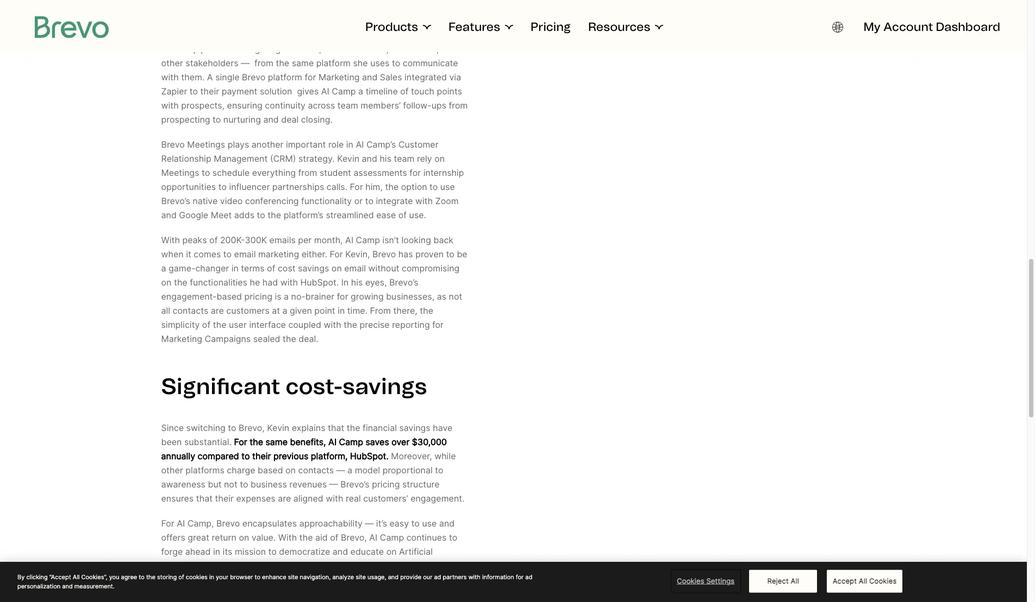Task type: locate. For each thing, give the bounding box(es) containing it.
with down point
[[324, 320, 341, 331]]

brevo's up businesses,
[[389, 277, 418, 288]]

his inside 'brevo meetings plays another important role in ai camp's customer relationship management (crm) strategy. kevin and his team rely on meetings to schedule everything from student assessments for internship opportunities to influencer partnerships calls. for him, the option to use brevo's native video conferencing functionality or to integrate with zoom and google meet adds to the platform's streamlined ease of use.'
[[380, 153, 391, 164]]

1 horizontal spatial with
[[278, 533, 297, 544]]

0 vertical spatial are
[[211, 306, 224, 316]]

0 horizontal spatial cookies
[[677, 577, 704, 586]]

0 horizontal spatial pricing
[[244, 291, 272, 302]]

return
[[212, 533, 236, 544]]

0 vertical spatial she
[[243, 29, 258, 40]]

to down prospects,
[[213, 114, 221, 125]]

its
[[223, 547, 232, 558]]

0 vertical spatial his
[[380, 153, 391, 164]]

brevo inside alex explained how she appreciates being able to manage ai camp's various pipelines — targeting students, school districts, influencers, and other stakeholders —  from the same platform she uses to communicate with them. a single brevo platform for marketing and sales integrated via zapier to their payment solution  gives ai camp a timeline of touch points with prospects, ensuring continuity across team members' follow-ups from prospecting to nurturing and deal closing.
[[242, 72, 266, 83]]

0 horizontal spatial camp's
[[366, 139, 396, 150]]

1 vertical spatial kevin
[[267, 423, 289, 434]]

way.
[[304, 575, 323, 586]]

his inside with peaks of 200k-300k emails per month, ai camp isn't looking back when it comes to email marketing either. for kevin, brevo has proven to be a game-changer in terms of cost savings on email without compromising on the functionalities he had with hubspot. in his eyes, brevo's engagement-based pricing is a no-brainer for growing businesses, as not all contacts are customers at a given point in time. from there, the simplicity of the user interface coupled with the precise reporting for marketing campaigns sealed the deal.
[[351, 277, 363, 288]]

team down customer
[[394, 153, 415, 164]]

the left "financial" in the bottom left of the page
[[347, 423, 360, 434]]

1 horizontal spatial pricing
[[372, 480, 400, 490]]

use up continues
[[422, 519, 437, 530]]

for
[[350, 182, 363, 192], [330, 249, 343, 260], [234, 437, 247, 448], [161, 519, 174, 530]]

savings up over
[[399, 423, 430, 434]]

1 vertical spatial are
[[278, 494, 291, 505]]

platform,
[[311, 451, 348, 462]]

all for reject all
[[791, 577, 799, 586]]

1 vertical spatial platform
[[268, 72, 302, 83]]

1 vertical spatial hubspot.
[[350, 451, 389, 462]]

sealed
[[253, 334, 280, 345]]

meetings
[[187, 139, 225, 150], [161, 167, 199, 178]]

the down students,
[[276, 58, 289, 68]]

1 horizontal spatial site
[[356, 574, 366, 582]]

time.
[[347, 306, 368, 316]]

2 ad from the left
[[525, 574, 532, 582]]

a inside moreover, while other platforms charge based on contacts — a model proportional to awareness but not to business revenues — brevo's pricing structure ensures that their expenses are aligned with real customers' engagement.
[[347, 465, 352, 476]]

to left the be
[[446, 249, 455, 260]]

on down previous
[[285, 465, 296, 476]]

for inside 'for ai camp, brevo encapsulates approachability — it's easy to use and offers great return on value. with the aid of brevo, ai camp continues to forge ahead in its mission to democratize and educate on artificial intelligence, confident in the knowledge that they have a robust crm suite supporting them every step of the way.'
[[161, 519, 174, 530]]

1 vertical spatial marketing
[[161, 334, 202, 345]]

2 cookies from the left
[[869, 577, 897, 586]]

1 vertical spatial not
[[224, 480, 237, 490]]

features
[[449, 20, 500, 34]]

2 vertical spatial from
[[298, 167, 317, 178]]

a down when
[[161, 263, 166, 274]]

and up the assessments on the left top
[[362, 153, 377, 164]]

— inside alex explained how she appreciates being able to manage ai camp's various pipelines — targeting students, school districts, influencers, and other stakeholders —  from the same platform she uses to communicate with them. a single brevo platform for marketing and sales integrated via zapier to their payment solution  gives ai camp a timeline of touch points with prospects, ensuring continuity across team members' follow-ups from prospecting to nurturing and deal closing.
[[232, 43, 241, 54]]

to down value.
[[268, 547, 277, 558]]

1 horizontal spatial brevo,
[[341, 533, 367, 544]]

agree
[[121, 574, 137, 582]]

of right aid on the left of page
[[330, 533, 338, 544]]

1 vertical spatial have
[[367, 561, 387, 572]]

as
[[437, 291, 446, 302]]

various
[[161, 43, 191, 54]]

to right or
[[365, 196, 374, 207]]

0 horizontal spatial platform
[[268, 72, 302, 83]]

0 horizontal spatial marketing
[[161, 334, 202, 345]]

based inside moreover, while other platforms charge based on contacts — a model proportional to awareness but not to business revenues — brevo's pricing structure ensures that their expenses are aligned with real customers' engagement.
[[258, 465, 283, 476]]

— inside 'for ai camp, brevo encapsulates approachability — it's easy to use and offers great return on value. with the aid of brevo, ai camp continues to forge ahead in its mission to democratize and educate on artificial intelligence, confident in the knowledge that they have a robust crm suite supporting them every step of the way.'
[[365, 519, 374, 530]]

ai up platform,
[[328, 437, 337, 448]]

1 horizontal spatial ad
[[525, 574, 532, 582]]

stakeholders
[[186, 58, 238, 68]]

0 horizontal spatial team
[[338, 100, 358, 111]]

0 horizontal spatial based
[[217, 291, 242, 302]]

0 vertical spatial not
[[449, 291, 462, 302]]

are down business
[[278, 494, 291, 505]]

0 vertical spatial team
[[338, 100, 358, 111]]

that inside since switching to brevo, kevin explains that the financial savings have been substantial.
[[328, 423, 344, 434]]

over
[[392, 437, 410, 448]]

0 vertical spatial camp's
[[413, 29, 442, 40]]

have up $30,000
[[433, 423, 453, 434]]

1 horizontal spatial are
[[278, 494, 291, 505]]

democratize
[[279, 547, 330, 558]]

looking
[[402, 235, 431, 246]]

reject all
[[767, 577, 799, 586]]

a left timeline
[[358, 86, 363, 97]]

terms
[[241, 263, 265, 274]]

for down "in"
[[337, 291, 348, 302]]

same down students,
[[292, 58, 314, 68]]

and down uses
[[362, 72, 378, 83]]

button image
[[832, 22, 843, 33]]

not
[[449, 291, 462, 302], [224, 480, 237, 490]]

and
[[441, 43, 457, 54], [362, 72, 378, 83], [263, 114, 279, 125], [362, 153, 377, 164], [161, 210, 177, 221], [439, 519, 455, 530], [333, 547, 348, 558], [388, 574, 399, 582], [62, 583, 73, 591]]

camp up across at left
[[332, 86, 356, 97]]

1 horizontal spatial kevin
[[337, 153, 359, 164]]

contacts inside with peaks of 200k-300k emails per month, ai camp isn't looking back when it comes to email marketing either. for kevin, brevo has proven to be a game-changer in terms of cost savings on email without compromising on the functionalities he had with hubspot. in his eyes, brevo's engagement-based pricing is a no-brainer for growing businesses, as not all contacts are customers at a given point in time. from there, the simplicity of the user interface coupled with the precise reporting for marketing campaigns sealed the deal.
[[173, 306, 208, 316]]

1 horizontal spatial brevo's
[[341, 480, 370, 490]]

offers
[[161, 533, 185, 544]]

all inside button
[[859, 577, 867, 586]]

for inside 'brevo meetings plays another important role in ai camp's customer relationship management (crm) strategy. kevin and his team rely on meetings to schedule everything from student assessments for internship opportunities to influencer partnerships calls. for him, the option to use brevo's native video conferencing functionality or to integrate with zoom and google meet adds to the platform's streamlined ease of use.'
[[350, 182, 363, 192]]

by
[[17, 574, 25, 582]]

are inside moreover, while other platforms charge based on contacts — a model proportional to awareness but not to business revenues — brevo's pricing structure ensures that their expenses are aligned with real customers' engagement.
[[278, 494, 291, 505]]

1 vertical spatial she
[[353, 58, 368, 68]]

of left use.
[[398, 210, 407, 221]]

for the same benefits,
[[234, 437, 326, 448]]

all right reject
[[791, 577, 799, 586]]

0 horizontal spatial site
[[288, 574, 298, 582]]

she down districts,
[[353, 58, 368, 68]]

same up previous
[[266, 437, 288, 448]]

marketing inside with peaks of 200k-300k emails per month, ai camp isn't looking back when it comes to email marketing either. for kevin, brevo has proven to be a game-changer in terms of cost savings on email without compromising on the functionalities he had with hubspot. in his eyes, brevo's engagement-based pricing is a no-brainer for growing businesses, as not all contacts are customers at a given point in time. from there, the simplicity of the user interface coupled with the precise reporting for marketing campaigns sealed the deal.
[[161, 334, 202, 345]]

business
[[251, 480, 287, 490]]

0 vertical spatial with
[[161, 235, 180, 246]]

other
[[161, 58, 183, 68], [161, 465, 183, 476]]

to right continues
[[449, 533, 457, 544]]

1 vertical spatial their
[[252, 451, 271, 462]]

expenses
[[236, 494, 276, 505]]

0 vertical spatial based
[[217, 291, 242, 302]]

their down but
[[215, 494, 234, 505]]

1 vertical spatial same
[[266, 437, 288, 448]]

1 horizontal spatial his
[[380, 153, 391, 164]]

0 vertical spatial pricing
[[244, 291, 272, 302]]

0 horizontal spatial kevin
[[267, 423, 289, 434]]

with up use.
[[415, 196, 433, 207]]

2 site from the left
[[356, 574, 366, 582]]

with left the real
[[326, 494, 343, 505]]

ai up educate
[[369, 533, 378, 544]]

0 horizontal spatial brevo,
[[239, 423, 265, 434]]

0 horizontal spatial his
[[351, 277, 363, 288]]

0 horizontal spatial have
[[367, 561, 387, 572]]

0 vertical spatial that
[[328, 423, 344, 434]]

brevo inside with peaks of 200k-300k emails per month, ai camp isn't looking back when it comes to email marketing either. for kevin, brevo has proven to be a game-changer in terms of cost savings on email without compromising on the functionalities he had with hubspot. in his eyes, brevo's engagement-based pricing is a no-brainer for growing businesses, as not all contacts are customers at a given point in time. from there, the simplicity of the user interface coupled with the precise reporting for marketing campaigns sealed the deal.
[[372, 249, 396, 260]]

with down zapier
[[161, 100, 179, 111]]

marketing inside alex explained how she appreciates being able to manage ai camp's various pipelines — targeting students, school districts, influencers, and other stakeholders —  from the same platform she uses to communicate with them. a single brevo platform for marketing and sales integrated via zapier to their payment solution  gives ai camp a timeline of touch points with prospects, ensuring continuity across team members' follow-ups from prospecting to nurturing and deal closing.
[[319, 72, 360, 83]]

platform down "school" in the left of the page
[[316, 58, 351, 68]]

proven
[[416, 249, 444, 260]]

have
[[433, 423, 453, 434], [367, 561, 387, 572]]

contacts inside moreover, while other platforms charge based on contacts — a model proportional to awareness but not to business revenues — brevo's pricing structure ensures that their expenses are aligned with real customers' engagement.
[[298, 465, 334, 476]]

clicking
[[26, 574, 48, 582]]

the inside alex explained how she appreciates being able to manage ai camp's various pipelines — targeting students, school districts, influencers, and other stakeholders —  from the same platform she uses to communicate with them. a single brevo platform for marketing and sales integrated via zapier to their payment solution  gives ai camp a timeline of touch points with prospects, ensuring continuity across team members' follow-ups from prospecting to nurturing and deal closing.
[[276, 58, 289, 68]]

0 horizontal spatial contacts
[[173, 306, 208, 316]]

contacts down engagement-
[[173, 306, 208, 316]]

pricing
[[244, 291, 272, 302], [372, 480, 400, 490]]

1 horizontal spatial email
[[344, 263, 366, 274]]

2 vertical spatial brevo's
[[341, 480, 370, 490]]

she up targeting
[[243, 29, 258, 40]]

the up charge
[[250, 437, 263, 448]]

opportunities
[[161, 182, 216, 192]]

1 horizontal spatial camp's
[[413, 29, 442, 40]]

1 vertical spatial pricing
[[372, 480, 400, 490]]

camp down the easy
[[380, 533, 404, 544]]

savings up "financial" in the bottom left of the page
[[343, 373, 427, 400]]

and left deal
[[263, 114, 279, 125]]

that inside moreover, while other platforms charge based on contacts — a model proportional to awareness but not to business revenues — brevo's pricing structure ensures that their expenses are aligned with real customers' engagement.
[[196, 494, 213, 505]]

the down knowledge
[[288, 575, 302, 586]]

brevo
[[242, 72, 266, 83], [161, 139, 185, 150], [372, 249, 396, 260], [216, 519, 240, 530]]

great
[[188, 533, 209, 544]]

1 horizontal spatial not
[[449, 291, 462, 302]]

the left storing
[[146, 574, 155, 582]]

resources link
[[588, 20, 664, 35]]

cookies",
[[81, 574, 107, 582]]

2 other from the top
[[161, 465, 183, 476]]

role
[[328, 139, 344, 150]]

your
[[216, 574, 228, 582]]

his
[[380, 153, 391, 164], [351, 277, 363, 288]]

1 horizontal spatial have
[[433, 423, 453, 434]]

accept all cookies
[[833, 577, 897, 586]]

hubspot. up model
[[350, 451, 389, 462]]

their inside moreover, while other platforms charge based on contacts — a model proportional to awareness but not to business revenues — brevo's pricing structure ensures that their expenses are aligned with real customers' engagement.
[[215, 494, 234, 505]]

to right switching
[[228, 423, 236, 434]]

settings
[[707, 577, 735, 586]]

1 horizontal spatial hubspot.
[[350, 451, 389, 462]]

2 horizontal spatial brevo's
[[389, 277, 418, 288]]

when
[[161, 249, 184, 260]]

for down month,
[[330, 249, 343, 260]]

to up charge
[[241, 451, 250, 462]]

0 horizontal spatial from
[[254, 58, 273, 68]]

1 horizontal spatial all
[[791, 577, 799, 586]]

to up sales
[[392, 58, 400, 68]]

brevo's inside moreover, while other platforms charge based on contacts — a model proportional to awareness but not to business revenues — brevo's pricing structure ensures that their expenses are aligned with real customers' engagement.
[[341, 480, 370, 490]]

200k-
[[220, 235, 245, 246]]

with up when
[[161, 235, 180, 246]]

for up offers
[[161, 519, 174, 530]]

1 vertical spatial his
[[351, 277, 363, 288]]

brevo up return in the left of the page
[[216, 519, 240, 530]]

1 site from the left
[[288, 574, 298, 582]]

their down a
[[200, 86, 219, 97]]

the inside since switching to brevo, kevin explains that the financial savings have been substantial.
[[347, 423, 360, 434]]

0 vertical spatial their
[[200, 86, 219, 97]]

brevo image
[[35, 16, 109, 38]]

in
[[341, 277, 349, 288]]

0 vertical spatial same
[[292, 58, 314, 68]]

annually
[[161, 451, 195, 462]]

email up terms
[[234, 249, 256, 260]]

0 horizontal spatial with
[[161, 235, 180, 246]]

0 horizontal spatial brevo's
[[161, 196, 190, 207]]

ad
[[434, 574, 441, 582], [525, 574, 532, 582]]

their inside alex explained how she appreciates being able to manage ai camp's various pipelines — targeting students, school districts, influencers, and other stakeholders —  from the same platform she uses to communicate with them. a single brevo platform for marketing and sales integrated via zapier to their payment solution  gives ai camp a timeline of touch points with prospects, ensuring continuity across team members' follow-ups from prospecting to nurturing and deal closing.
[[200, 86, 219, 97]]

0 vertical spatial meetings
[[187, 139, 225, 150]]

2 vertical spatial that
[[328, 561, 344, 572]]

1 cookies from the left
[[677, 577, 704, 586]]

0 vertical spatial brevo,
[[239, 423, 265, 434]]

they
[[346, 561, 365, 572]]

all
[[161, 306, 170, 316]]

0 vertical spatial brevo's
[[161, 196, 190, 207]]

other inside moreover, while other platforms charge based on contacts — a model proportional to awareness but not to business revenues — brevo's pricing structure ensures that their expenses are aligned with real customers' engagement.
[[161, 465, 183, 476]]

members'
[[361, 100, 401, 111]]

1 vertical spatial camp's
[[366, 139, 396, 150]]

1 horizontal spatial same
[[292, 58, 314, 68]]

cost-
[[286, 373, 343, 400]]

with up democratize
[[278, 533, 297, 544]]

of inside by clicking "accept all cookies", you agree to the storing of cookies in your browser to enhance site navigation, analyze site usage, and provide our ad partners with information for ad personalization and measurement.
[[178, 574, 184, 582]]

their inside ai camp saves over $30,000 annually compared to their previous platform, hubspot.
[[252, 451, 271, 462]]

game-
[[169, 263, 195, 274]]

2 vertical spatial savings
[[399, 423, 430, 434]]

that
[[328, 423, 344, 434], [196, 494, 213, 505], [328, 561, 344, 572]]

compared
[[198, 451, 239, 462]]

site down they
[[356, 574, 366, 582]]

based up business
[[258, 465, 283, 476]]

you
[[109, 574, 119, 582]]

their down for the same benefits,
[[252, 451, 271, 462]]

integrate
[[376, 196, 413, 207]]

1 horizontal spatial from
[[298, 167, 317, 178]]

with inside 'for ai camp, brevo encapsulates approachability — it's easy to use and offers great return on value. with the aid of brevo, ai camp continues to forge ahead in its mission to democratize and educate on artificial intelligence, confident in the knowledge that they have a robust crm suite supporting them every step of the way.'
[[278, 533, 297, 544]]

functionalities
[[190, 277, 247, 288]]

artificial
[[399, 547, 433, 558]]

kevin inside since switching to brevo, kevin explains that the financial savings have been substantial.
[[267, 423, 289, 434]]

adds
[[234, 210, 255, 221]]

in right the role
[[346, 139, 353, 150]]

brevo's up the real
[[341, 480, 370, 490]]

not right as
[[449, 291, 462, 302]]

2 vertical spatial their
[[215, 494, 234, 505]]

ai up kevin,
[[345, 235, 353, 246]]

resources
[[588, 20, 650, 34]]

1 vertical spatial team
[[394, 153, 415, 164]]

of left touch
[[400, 86, 409, 97]]

substantial.
[[184, 437, 232, 448]]

the up campaigns
[[213, 320, 226, 331]]

knowledge
[[280, 561, 325, 572]]

brevo up without
[[372, 249, 396, 260]]

ad right information
[[525, 574, 532, 582]]

1 vertical spatial based
[[258, 465, 283, 476]]

my account dashboard link
[[864, 20, 1000, 35]]

pricing up customers'
[[372, 480, 400, 490]]

navigation,
[[300, 574, 331, 582]]

0 vertical spatial savings
[[298, 263, 329, 274]]

alex explained how she appreciates being able to manage ai camp's various pipelines — targeting students, school districts, influencers, and other stakeholders —  from the same platform she uses to communicate with them. a single brevo platform for marketing and sales integrated via zapier to their payment solution  gives ai camp a timeline of touch points with prospects, ensuring continuity across team members' follow-ups from prospecting to nurturing and deal closing.
[[161, 29, 468, 125]]

1 horizontal spatial use
[[440, 182, 455, 192]]

site down knowledge
[[288, 574, 298, 582]]

camp inside alex explained how she appreciates being able to manage ai camp's various pipelines — targeting students, school districts, influencers, and other stakeholders —  from the same platform she uses to communicate with them. a single brevo platform for marketing and sales integrated via zapier to their payment solution  gives ai camp a timeline of touch points with prospects, ensuring continuity across team members' follow-ups from prospecting to nurturing and deal closing.
[[332, 86, 356, 97]]

marketing
[[258, 249, 299, 260]]

all inside 'button'
[[791, 577, 799, 586]]

0 horizontal spatial are
[[211, 306, 224, 316]]

1 horizontal spatial based
[[258, 465, 283, 476]]

platform up gives
[[268, 72, 302, 83]]

email
[[234, 249, 256, 260], [344, 263, 366, 274]]

1 vertical spatial use
[[422, 519, 437, 530]]

the inside by clicking "accept all cookies", you agree to the storing of cookies in your browser to enhance site navigation, analyze site usage, and provide our ad partners with information for ad personalization and measurement.
[[146, 574, 155, 582]]

0 vertical spatial have
[[433, 423, 453, 434]]

brevo, inside since switching to brevo, kevin explains that the financial savings have been substantial.
[[239, 423, 265, 434]]

camp's inside alex explained how she appreciates being able to manage ai camp's various pipelines — targeting students, school districts, influencers, and other stakeholders —  from the same platform she uses to communicate with them. a single brevo platform for marketing and sales integrated via zapier to their payment solution  gives ai camp a timeline of touch points with prospects, ensuring continuity across team members' follow-ups from prospecting to nurturing and deal closing.
[[413, 29, 442, 40]]

interface
[[249, 320, 286, 331]]

other inside alex explained how she appreciates being able to manage ai camp's various pipelines — targeting students, school districts, influencers, and other stakeholders —  from the same platform she uses to communicate with them. a single brevo platform for marketing and sales integrated via zapier to their payment solution  gives ai camp a timeline of touch points with prospects, ensuring continuity across team members' follow-ups from prospecting to nurturing and deal closing.
[[161, 58, 183, 68]]

1 horizontal spatial platform
[[316, 58, 351, 68]]

0 horizontal spatial hubspot.
[[300, 277, 339, 288]]

camp's
[[413, 29, 442, 40], [366, 139, 396, 150]]

that up analyze
[[328, 561, 344, 572]]

0 horizontal spatial use
[[422, 519, 437, 530]]

payment
[[222, 86, 257, 97]]

students,
[[283, 43, 321, 54]]

for inside with peaks of 200k-300k emails per month, ai camp isn't looking back when it comes to email marketing either. for kevin, brevo has proven to be a game-changer in terms of cost savings on email without compromising on the functionalities he had with hubspot. in his eyes, brevo's engagement-based pricing is a no-brainer for growing businesses, as not all contacts are customers at a given point in time. from there, the simplicity of the user interface coupled with the precise reporting for marketing campaigns sealed the deal.
[[330, 249, 343, 260]]

real
[[346, 494, 361, 505]]

0 horizontal spatial all
[[73, 574, 80, 582]]

2 horizontal spatial all
[[859, 577, 867, 586]]

ai inside with peaks of 200k-300k emails per month, ai camp isn't looking back when it comes to email marketing either. for kevin, brevo has proven to be a game-changer in terms of cost savings on email without compromising on the functionalities he had with hubspot. in his eyes, brevo's engagement-based pricing is a no-brainer for growing businesses, as not all contacts are customers at a given point in time. from there, the simplicity of the user interface coupled with the precise reporting for marketing campaigns sealed the deal.
[[345, 235, 353, 246]]

changer
[[195, 263, 229, 274]]

have up usage,
[[367, 561, 387, 572]]

0 vertical spatial marketing
[[319, 72, 360, 83]]

0 vertical spatial other
[[161, 58, 183, 68]]

0 vertical spatial use
[[440, 182, 455, 192]]

ai camp saves over $30,000 annually compared to their previous platform, hubspot.
[[161, 437, 447, 462]]

0 vertical spatial email
[[234, 249, 256, 260]]

0 vertical spatial contacts
[[173, 306, 208, 316]]

kevin
[[337, 153, 359, 164], [267, 423, 289, 434]]

of down "intelligence,"
[[178, 574, 184, 582]]

— down how
[[232, 43, 241, 54]]

either.
[[302, 249, 327, 260]]

from down targeting
[[254, 58, 273, 68]]

camp's up the assessments on the left top
[[366, 139, 396, 150]]

1 vertical spatial from
[[449, 100, 468, 111]]

important
[[286, 139, 326, 150]]

brevo's inside with peaks of 200k-300k emails per month, ai camp isn't looking back when it comes to email marketing either. for kevin, brevo has proven to be a game-changer in terms of cost savings on email without compromising on the functionalities he had with hubspot. in his eyes, brevo's engagement-based pricing is a no-brainer for growing businesses, as not all contacts are customers at a given point in time. from there, the simplicity of the user interface coupled with the precise reporting for marketing campaigns sealed the deal.
[[389, 277, 418, 288]]

engagement-
[[161, 291, 217, 302]]

brevo's inside 'brevo meetings plays another important role in ai camp's customer relationship management (crm) strategy. kevin and his team rely on meetings to schedule everything from student assessments for internship opportunities to influencer partnerships calls. for him, the option to use brevo's native video conferencing functionality or to integrate with zoom and google meet adds to the platform's streamlined ease of use.'
[[161, 196, 190, 207]]

0 horizontal spatial ad
[[434, 574, 441, 582]]

1 horizontal spatial marketing
[[319, 72, 360, 83]]

team inside alex explained how she appreciates being able to manage ai camp's various pipelines — targeting students, school districts, influencers, and other stakeholders —  from the same platform she uses to communicate with them. a single brevo platform for marketing and sales integrated via zapier to their payment solution  gives ai camp a timeline of touch points with prospects, ensuring continuity across team members' follow-ups from prospecting to nurturing and deal closing.
[[338, 100, 358, 111]]

sales
[[380, 72, 402, 83]]

strategy.
[[298, 153, 335, 164]]

influencer
[[229, 182, 270, 192]]

of up comes
[[209, 235, 218, 246]]

based inside with peaks of 200k-300k emails per month, ai camp isn't looking back when it comes to email marketing either. for kevin, brevo has proven to be a game-changer in terms of cost savings on email without compromising on the functionalities he had with hubspot. in his eyes, brevo's engagement-based pricing is a no-brainer for growing businesses, as not all contacts are customers at a given point in time. from there, the simplicity of the user interface coupled with the precise reporting for marketing campaigns sealed the deal.
[[217, 291, 242, 302]]

1 horizontal spatial cookies
[[869, 577, 897, 586]]

0 vertical spatial kevin
[[337, 153, 359, 164]]

for up option
[[410, 167, 421, 178]]

1 vertical spatial contacts
[[298, 465, 334, 476]]

it
[[186, 249, 191, 260]]

meetings down relationship
[[161, 167, 199, 178]]

on up the internship
[[435, 153, 445, 164]]

aligned
[[293, 494, 323, 505]]

1 vertical spatial brevo,
[[341, 533, 367, 544]]

1 other from the top
[[161, 58, 183, 68]]

1 horizontal spatial team
[[394, 153, 415, 164]]

moreover,
[[391, 451, 432, 462]]

camp up platform,
[[339, 437, 363, 448]]



Task type: vqa. For each thing, say whether or not it's contained in the screenshot.
the right TV
no



Task type: describe. For each thing, give the bounding box(es) containing it.
encapsulates
[[242, 519, 297, 530]]

reject
[[767, 577, 789, 586]]

camp,
[[187, 519, 214, 530]]

point
[[314, 306, 335, 316]]

camp inside with peaks of 200k-300k emails per month, ai camp isn't looking back when it comes to email marketing either. for kevin, brevo has proven to be a game-changer in terms of cost savings on email without compromising on the functionalities he had with hubspot. in his eyes, brevo's engagement-based pricing is a no-brainer for growing businesses, as not all contacts are customers at a given point in time. from there, the simplicity of the user interface coupled with the precise reporting for marketing campaigns sealed the deal.
[[356, 235, 380, 246]]

able
[[336, 29, 354, 40]]

suite
[[447, 561, 467, 572]]

are inside with peaks of 200k-300k emails per month, ai camp isn't looking back when it comes to email marketing either. for kevin, brevo has proven to be a game-changer in terms of cost savings on email without compromising on the functionalities he had with hubspot. in his eyes, brevo's engagement-based pricing is a no-brainer for growing businesses, as not all contacts are customers at a given point in time. from there, the simplicity of the user interface coupled with the precise reporting for marketing campaigns sealed the deal.
[[211, 306, 224, 316]]

for right reporting
[[432, 320, 444, 331]]

all for accept all cookies
[[859, 577, 867, 586]]

savings inside since switching to brevo, kevin explains that the financial savings have been substantial.
[[399, 423, 430, 434]]

browser
[[230, 574, 253, 582]]

ai up across at left
[[321, 86, 329, 97]]

ensuring
[[227, 100, 263, 111]]

our
[[423, 574, 432, 582]]

the up democratize
[[299, 533, 313, 544]]

cost
[[278, 263, 296, 274]]

the up enhance at the left
[[264, 561, 278, 572]]

camp inside 'for ai camp, brevo encapsulates approachability — it's easy to use and offers great return on value. with the aid of brevo, ai camp continues to forge ahead in its mission to democratize and educate on artificial intelligence, confident in the knowledge that they have a robust crm suite supporting them every step of the way.'
[[380, 533, 404, 544]]

hubspot. inside ai camp saves over $30,000 annually compared to their previous platform, hubspot.
[[350, 451, 389, 462]]

of right step
[[277, 575, 286, 586]]

use inside 'brevo meetings plays another important role in ai camp's customer relationship management (crm) strategy. kevin and his team rely on meetings to schedule everything from student assessments for internship opportunities to influencer partnerships calls. for him, the option to use brevo's native video conferencing functionality or to integrate with zoom and google meet adds to the platform's streamlined ease of use.'
[[440, 182, 455, 192]]

points
[[437, 86, 462, 97]]

growing
[[351, 291, 384, 302]]

on inside 'brevo meetings plays another important role in ai camp's customer relationship management (crm) strategy. kevin and his team rely on meetings to schedule everything from student assessments for internship opportunities to influencer partnerships calls. for him, the option to use brevo's native video conferencing functionality or to integrate with zoom and google meet adds to the platform's streamlined ease of use.'
[[435, 153, 445, 164]]

to right 'agree'
[[139, 574, 145, 582]]

2 horizontal spatial from
[[449, 100, 468, 111]]

there,
[[393, 306, 417, 316]]

a inside alex explained how she appreciates being able to manage ai camp's various pipelines — targeting students, school districts, influencers, and other stakeholders —  from the same platform she uses to communicate with them. a single brevo platform for marketing and sales integrated via zapier to their payment solution  gives ai camp a timeline of touch points with prospects, ensuring continuity across team members' follow-ups from prospecting to nurturing and deal closing.
[[358, 86, 363, 97]]

0 horizontal spatial email
[[234, 249, 256, 260]]

that inside 'for ai camp, brevo encapsulates approachability — it's easy to use and offers great return on value. with the aid of brevo, ai camp continues to forge ahead in its mission to democratize and educate on artificial intelligence, confident in the knowledge that they have a robust crm suite supporting them every step of the way.'
[[328, 561, 344, 572]]

and up communicate
[[441, 43, 457, 54]]

forge
[[161, 547, 183, 558]]

1 horizontal spatial she
[[353, 58, 368, 68]]

and up they
[[333, 547, 348, 558]]

the down conferencing
[[268, 210, 281, 221]]

deal.
[[299, 334, 318, 345]]

products
[[365, 20, 418, 34]]

dashboard
[[936, 20, 1000, 34]]

previous
[[273, 451, 308, 462]]

be
[[457, 249, 467, 260]]

calls.
[[327, 182, 348, 192]]

being
[[311, 29, 334, 40]]

the down the "game-" at the left of page
[[174, 277, 187, 288]]

plays
[[228, 139, 249, 150]]

camp's inside 'brevo meetings plays another important role in ai camp's customer relationship management (crm) strategy. kevin and his team rely on meetings to schedule everything from student assessments for internship opportunities to influencer partnerships calls. for him, the option to use brevo's native video conferencing functionality or to integrate with zoom and google meet adds to the platform's streamlined ease of use.'
[[366, 139, 396, 150]]

him,
[[366, 182, 383, 192]]

have inside since switching to brevo, kevin explains that the financial savings have been substantial.
[[433, 423, 453, 434]]

1 ad from the left
[[434, 574, 441, 582]]

platform's
[[284, 210, 323, 221]]

touch
[[411, 86, 434, 97]]

on up mission
[[239, 533, 249, 544]]

since switching to brevo, kevin explains that the financial savings have been substantial.
[[161, 423, 453, 448]]

pricing inside moreover, while other platforms charge based on contacts — a model proportional to awareness but not to business revenues — brevo's pricing structure ensures that their expenses are aligned with real customers' engagement.
[[372, 480, 400, 490]]

with inside 'brevo meetings plays another important role in ai camp's customer relationship management (crm) strategy. kevin and his team rely on meetings to schedule everything from student assessments for internship opportunities to influencer partnerships calls. for him, the option to use brevo's native video conferencing functionality or to integrate with zoom and google meet adds to the platform's streamlined ease of use.'
[[415, 196, 433, 207]]

have inside 'for ai camp, brevo encapsulates approachability — it's easy to use and offers great return on value. with the aid of brevo, ai camp continues to forge ahead in its mission to democratize and educate on artificial intelligence, confident in the knowledge that they have a robust crm suite supporting them every step of the way.'
[[367, 561, 387, 572]]

in left time.
[[338, 306, 345, 316]]

prospecting
[[161, 114, 210, 125]]

compromising
[[402, 263, 460, 274]]

to up opportunities
[[202, 167, 210, 178]]

integrated
[[405, 72, 447, 83]]

to inside ai camp saves over $30,000 annually compared to their previous platform, hubspot.
[[241, 451, 250, 462]]

school
[[324, 43, 351, 54]]

0 vertical spatial from
[[254, 58, 273, 68]]

ai up offers
[[177, 519, 185, 530]]

cookies
[[186, 574, 208, 582]]

for inside alex explained how she appreciates being able to manage ai camp's various pipelines — targeting students, school districts, influencers, and other stakeholders —  from the same platform she uses to communicate with them. a single brevo platform for marketing and sales integrated via zapier to their payment solution  gives ai camp a timeline of touch points with prospects, ensuring continuity across team members' follow-ups from prospecting to nurturing and deal closing.
[[305, 72, 316, 83]]

the up reporting
[[420, 306, 433, 316]]

without
[[368, 263, 399, 274]]

ai up "influencers,"
[[402, 29, 410, 40]]

— down platform,
[[336, 465, 345, 476]]

given
[[290, 306, 312, 316]]

zapier
[[161, 86, 187, 97]]

$30,000
[[412, 437, 447, 448]]

on inside moreover, while other platforms charge based on contacts — a model proportional to awareness but not to business revenues — brevo's pricing structure ensures that their expenses are aligned with real customers' engagement.
[[285, 465, 296, 476]]

to right able
[[356, 29, 364, 40]]

every
[[232, 575, 255, 586]]

of inside alex explained how she appreciates being able to manage ai camp's various pipelines — targeting students, school districts, influencers, and other stakeholders —  from the same platform she uses to communicate with them. a single brevo platform for marketing and sales integrated via zapier to their payment solution  gives ai camp a timeline of touch points with prospects, ensuring continuity across team members' follow-ups from prospecting to nurturing and deal closing.
[[400, 86, 409, 97]]

model
[[355, 465, 380, 476]]

ai inside ai camp saves over $30,000 annually compared to their previous platform, hubspot.
[[328, 437, 337, 448]]

by clicking "accept all cookies", you agree to the storing of cookies in your browser to enhance site navigation, analyze site usage, and provide our ad partners with information for ad personalization and measurement.
[[17, 574, 532, 591]]

financial
[[363, 423, 397, 434]]

for up the compared
[[234, 437, 247, 448]]

deal
[[281, 114, 299, 125]]

a right at at bottom left
[[282, 306, 287, 316]]

products link
[[365, 20, 431, 35]]

schedule
[[212, 167, 250, 178]]

of inside 'brevo meetings plays another important role in ai camp's customer relationship management (crm) strategy. kevin and his team rely on meetings to schedule everything from student assessments for internship opportunities to influencer partnerships calls. for him, the option to use brevo's native video conferencing functionality or to integrate with zoom and google meet adds to the platform's streamlined ease of use.'
[[398, 210, 407, 221]]

analyze
[[332, 574, 354, 582]]

with inside moreover, while other platforms charge based on contacts — a model proportional to awareness but not to business revenues — brevo's pricing structure ensures that their expenses are aligned with real customers' engagement.
[[326, 494, 343, 505]]

all inside by clicking "accept all cookies", you agree to the storing of cookies in your browser to enhance site navigation, analyze site usage, and provide our ad partners with information for ad personalization and measurement.
[[73, 574, 80, 582]]

to right "every"
[[255, 574, 260, 582]]

emails
[[269, 235, 296, 246]]

everything
[[252, 167, 296, 178]]

"accept
[[49, 574, 71, 582]]

revenues
[[289, 480, 327, 490]]

communicate
[[403, 58, 458, 68]]

brevo inside 'brevo meetings plays another important role in ai camp's customer relationship management (crm) strategy. kevin and his team rely on meetings to schedule everything from student assessments for internship opportunities to influencer partnerships calls. for him, the option to use brevo's native video conferencing functionality or to integrate with zoom and google meet adds to the platform's streamlined ease of use.'
[[161, 139, 185, 150]]

in left its
[[213, 547, 220, 558]]

continuity
[[265, 100, 306, 111]]

0 horizontal spatial same
[[266, 437, 288, 448]]

and right usage,
[[388, 574, 399, 582]]

of up campaigns
[[202, 320, 211, 331]]

influencers,
[[391, 43, 439, 54]]

a right the is
[[284, 291, 289, 302]]

and up continues
[[439, 519, 455, 530]]

streamlined
[[326, 210, 374, 221]]

0 horizontal spatial she
[[243, 29, 258, 40]]

cookies settings button
[[672, 571, 740, 593]]

not inside moreover, while other platforms charge based on contacts — a model proportional to awareness but not to business revenues — brevo's pricing structure ensures that their expenses are aligned with real customers' engagement.
[[224, 480, 237, 490]]

the up integrate
[[385, 182, 399, 192]]

hubspot. inside with peaks of 200k-300k emails per month, ai camp isn't looking back when it comes to email marketing either. for kevin, brevo has proven to be a game-changer in terms of cost savings on email without compromising on the functionalities he had with hubspot. in his eyes, brevo's engagement-based pricing is a no-brainer for growing businesses, as not all contacts are customers at a given point in time. from there, the simplicity of the user interface coupled with the precise reporting for marketing campaigns sealed the deal.
[[300, 277, 339, 288]]

simplicity
[[161, 320, 200, 331]]

brevo, inside 'for ai camp, brevo encapsulates approachability — it's easy to use and offers great return on value. with the aid of brevo, ai camp continues to forge ahead in its mission to democratize and educate on artificial intelligence, confident in the knowledge that they have a robust crm suite supporting them every step of the way.'
[[341, 533, 367, 544]]

in up step
[[255, 561, 262, 572]]

— right revenues
[[329, 480, 338, 490]]

to right the adds
[[257, 210, 265, 221]]

how
[[223, 29, 240, 40]]

the down time.
[[344, 320, 357, 331]]

from inside 'brevo meetings plays another important role in ai camp's customer relationship management (crm) strategy. kevin and his team rely on meetings to schedule everything from student assessments for internship opportunities to influencer partnerships calls. for him, the option to use brevo's native video conferencing functionality or to integrate with zoom and google meet adds to the platform's streamlined ease of use.'
[[298, 167, 317, 178]]

crm
[[425, 561, 445, 572]]

(crm)
[[270, 153, 296, 164]]

1 vertical spatial savings
[[343, 373, 427, 400]]

ai inside 'brevo meetings plays another important role in ai camp's customer relationship management (crm) strategy. kevin and his team rely on meetings to schedule everything from student assessments for internship opportunities to influencer partnerships calls. for him, the option to use brevo's native video conferencing functionality or to integrate with zoom and google meet adds to the platform's streamlined ease of use.'
[[356, 139, 364, 150]]

on up "in"
[[332, 263, 342, 274]]

districts,
[[353, 43, 389, 54]]

internship
[[423, 167, 464, 178]]

with inside by clicking "accept all cookies", you agree to the storing of cookies in your browser to enhance site navigation, analyze site usage, and provide our ad partners with information for ad personalization and measurement.
[[469, 574, 481, 582]]

in inside by clicking "accept all cookies", you agree to the storing of cookies in your browser to enhance site navigation, analyze site usage, and provide our ad partners with information for ad personalization and measurement.
[[209, 574, 214, 582]]

in inside 'brevo meetings plays another important role in ai camp's customer relationship management (crm) strategy. kevin and his team rely on meetings to schedule everything from student assessments for internship opportunities to influencer partnerships calls. for him, the option to use brevo's native video conferencing functionality or to integrate with zoom and google meet adds to the platform's streamlined ease of use.'
[[346, 139, 353, 150]]

brevo meetings plays another important role in ai camp's customer relationship management (crm) strategy. kevin and his team rely on meetings to schedule everything from student assessments for internship opportunities to influencer partnerships calls. for him, the option to use brevo's native video conferencing functionality or to integrate with zoom and google meet adds to the platform's streamlined ease of use.
[[161, 139, 464, 221]]

to down while
[[435, 465, 443, 476]]

prospects,
[[181, 100, 225, 111]]

uses
[[370, 58, 390, 68]]

customer
[[398, 139, 439, 150]]

enhance
[[262, 574, 286, 582]]

to down 200k-
[[223, 249, 232, 260]]

1 vertical spatial meetings
[[161, 167, 199, 178]]

single
[[215, 72, 240, 83]]

team inside 'brevo meetings plays another important role in ai camp's customer relationship management (crm) strategy. kevin and his team rely on meetings to schedule everything from student assessments for internship opportunities to influencer partnerships calls. for him, the option to use brevo's native video conferencing functionality or to integrate with zoom and google meet adds to the platform's streamlined ease of use.'
[[394, 153, 415, 164]]

timeline
[[366, 86, 398, 97]]

a inside 'for ai camp, brevo encapsulates approachability — it's easy to use and offers great return on value. with the aid of brevo, ai camp continues to forge ahead in its mission to democratize and educate on artificial intelligence, confident in the knowledge that they have a robust crm suite supporting them every step of the way.'
[[389, 561, 394, 572]]

use.
[[409, 210, 426, 221]]

to right the easy
[[411, 519, 420, 530]]

alex
[[161, 29, 179, 40]]

since
[[161, 423, 184, 434]]

approachability
[[299, 519, 363, 530]]

brevo inside 'for ai camp, brevo encapsulates approachability — it's easy to use and offers great return on value. with the aid of brevo, ai camp continues to forge ahead in its mission to democratize and educate on artificial intelligence, confident in the knowledge that they have a robust crm suite supporting them every step of the way.'
[[216, 519, 240, 530]]

to down charge
[[240, 480, 248, 490]]

with down the cost
[[280, 277, 298, 288]]

and down "accept
[[62, 583, 73, 591]]

ease
[[376, 210, 396, 221]]

intelligence,
[[161, 561, 211, 572]]

on up robust
[[386, 547, 397, 558]]

pricing inside with peaks of 200k-300k emails per month, ai camp isn't looking back when it comes to email marketing either. for kevin, brevo has proven to be a game-changer in terms of cost savings on email without compromising on the functionalities he had with hubspot. in his eyes, brevo's engagement-based pricing is a no-brainer for growing businesses, as not all contacts are customers at a given point in time. from there, the simplicity of the user interface coupled with the precise reporting for marketing campaigns sealed the deal.
[[244, 291, 272, 302]]

to down the internship
[[430, 182, 438, 192]]

and left google
[[161, 210, 177, 221]]

savings inside with peaks of 200k-300k emails per month, ai camp isn't looking back when it comes to email marketing either. for kevin, brevo has proven to be a game-changer in terms of cost savings on email without compromising on the functionalities he had with hubspot. in his eyes, brevo's engagement-based pricing is a no-brainer for growing businesses, as not all contacts are customers at a given point in time. from there, the simplicity of the user interface coupled with the precise reporting for marketing campaigns sealed the deal.
[[298, 263, 329, 274]]

assessments
[[354, 167, 407, 178]]

explains
[[292, 423, 325, 434]]

been
[[161, 437, 182, 448]]

the left deal.
[[283, 334, 296, 345]]

not inside with peaks of 200k-300k emails per month, ai camp isn't looking back when it comes to email marketing either. for kevin, brevo has proven to be a game-changer in terms of cost savings on email without compromising on the functionalities he had with hubspot. in his eyes, brevo's engagement-based pricing is a no-brainer for growing businesses, as not all contacts are customers at a given point in time. from there, the simplicity of the user interface coupled with the precise reporting for marketing campaigns sealed the deal.
[[449, 291, 462, 302]]

kevin inside 'brevo meetings plays another important role in ai camp's customer relationship management (crm) strategy. kevin and his team rely on meetings to schedule everything from student assessments for internship opportunities to influencer partnerships calls. for him, the option to use brevo's native video conferencing functionality or to integrate with zoom and google meet adds to the platform's streamlined ease of use.'
[[337, 153, 359, 164]]

has
[[398, 249, 413, 260]]

same inside alex explained how she appreciates being able to manage ai camp's various pipelines — targeting students, school districts, influencers, and other stakeholders —  from the same platform she uses to communicate with them. a single brevo platform for marketing and sales integrated via zapier to their payment solution  gives ai camp a timeline of touch points with prospects, ensuring continuity across team members' follow-ups from prospecting to nurturing and deal closing.
[[292, 58, 314, 68]]

to down schedule
[[218, 182, 227, 192]]

from
[[370, 306, 391, 316]]

camp inside ai camp saves over $30,000 annually compared to their previous platform, hubspot.
[[339, 437, 363, 448]]

with up zapier
[[161, 72, 179, 83]]

isn't
[[382, 235, 399, 246]]

for inside 'brevo meetings plays another important role in ai camp's customer relationship management (crm) strategy. kevin and his team rely on meetings to schedule everything from student assessments for internship opportunities to influencer partnerships calls. for him, the option to use brevo's native video conferencing functionality or to integrate with zoom and google meet adds to the platform's streamlined ease of use.'
[[410, 167, 421, 178]]

rely
[[417, 153, 432, 164]]

of up had
[[267, 263, 275, 274]]

with peaks of 200k-300k emails per month, ai camp isn't looking back when it comes to email marketing either. for kevin, brevo has proven to be a game-changer in terms of cost savings on email without compromising on the functionalities he had with hubspot. in his eyes, brevo's engagement-based pricing is a no-brainer for growing businesses, as not all contacts are customers at a given point in time. from there, the simplicity of the user interface coupled with the precise reporting for marketing campaigns sealed the deal.
[[161, 235, 467, 345]]

personalization
[[17, 583, 60, 591]]

in left terms
[[231, 263, 239, 274]]

with inside with peaks of 200k-300k emails per month, ai camp isn't looking back when it comes to email marketing either. for kevin, brevo has proven to be a game-changer in terms of cost savings on email without compromising on the functionalities he had with hubspot. in his eyes, brevo's engagement-based pricing is a no-brainer for growing businesses, as not all contacts are customers at a given point in time. from there, the simplicity of the user interface coupled with the precise reporting for marketing campaigns sealed the deal.
[[161, 235, 180, 246]]

on down the "game-" at the left of page
[[161, 277, 172, 288]]

for inside by clicking "accept all cookies", you agree to the storing of cookies in your browser to enhance site navigation, analyze site usage, and provide our ad partners with information for ad personalization and measurement.
[[516, 574, 524, 582]]

use inside 'for ai camp, brevo encapsulates approachability — it's easy to use and offers great return on value. with the aid of brevo, ai camp continues to forge ahead in its mission to democratize and educate on artificial intelligence, confident in the knowledge that they have a robust crm suite supporting them every step of the way.'
[[422, 519, 437, 530]]

to inside since switching to brevo, kevin explains that the financial savings have been substantial.
[[228, 423, 236, 434]]

to down them.
[[190, 86, 198, 97]]



